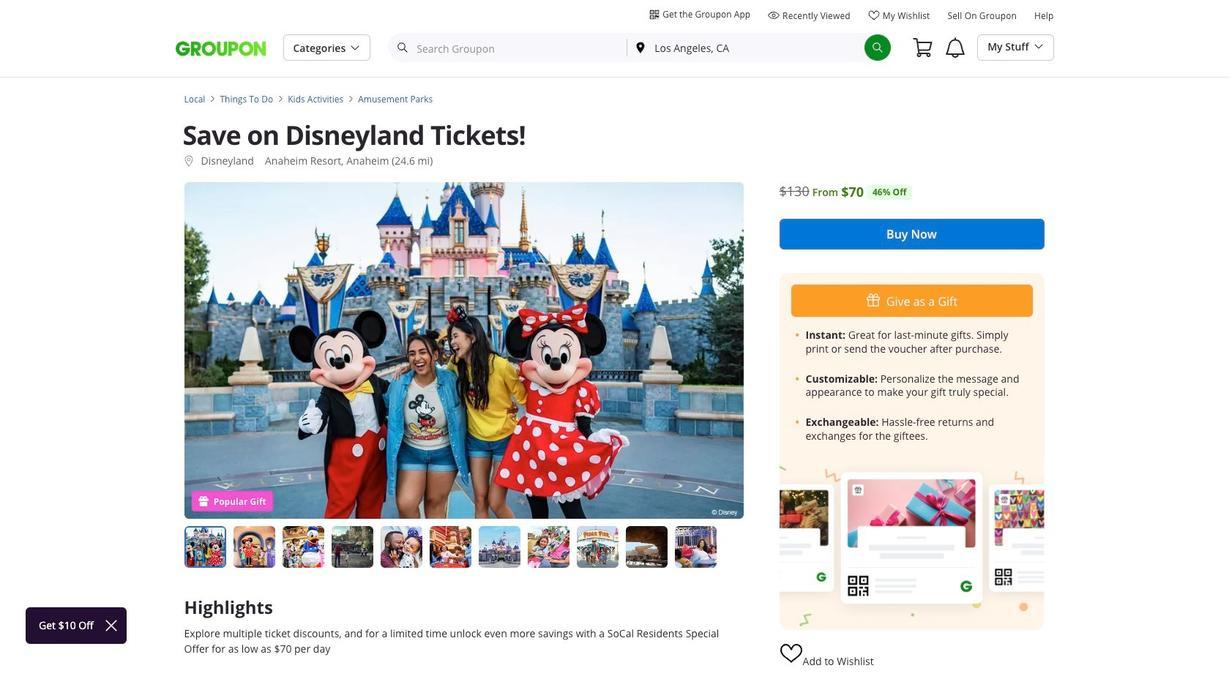 Task type: vqa. For each thing, say whether or not it's contained in the screenshot.
3rd with from the left
no



Task type: describe. For each thing, give the bounding box(es) containing it.
image 1: save on disneyland tickets! ,selected image
[[184, 526, 226, 568]]

image 6: save on disneyland tickets! image
[[429, 526, 471, 568]]

thumbnail 9 option
[[577, 526, 618, 568]]

Los Angeles, CA search field
[[628, 34, 865, 61]]

image 7: save on disneyland tickets! image
[[478, 526, 520, 568]]

notifications inbox image
[[944, 36, 967, 59]]

search image
[[872, 42, 884, 53]]

image 2: save on disneyland tickets! image
[[233, 526, 275, 568]]

search element
[[865, 34, 891, 61]]

image 4: save on disneyland tickets! image
[[331, 526, 373, 568]]

image 11: save on disneyland tickets! image
[[675, 526, 716, 568]]

anaheim image
[[183, 155, 194, 167]]

image 8: save on disneyland tickets! image
[[527, 526, 569, 568]]

image 3: save on disneyland tickets! image
[[282, 526, 324, 568]]

groupon image
[[175, 40, 265, 57]]

add to wishlist image
[[779, 642, 803, 665]]



Task type: locate. For each thing, give the bounding box(es) containing it.
image 10: save on disneyland tickets! image
[[626, 526, 667, 568]]

thumbnail 3 option
[[282, 526, 324, 568]]

thumbnail 10 option
[[626, 526, 667, 568]]

Search Groupon search field
[[388, 33, 893, 62], [390, 34, 627, 61]]

thumbnail 1 option
[[184, 526, 227, 569]]

thumbnail 4 option
[[331, 526, 373, 568]]

thumbnail 5 option
[[380, 526, 422, 568]]

thumbnail 6 option
[[429, 526, 471, 568]]

thumbnail 8 option
[[527, 526, 569, 568]]

thumbnail 2 option
[[233, 526, 275, 568]]

image 9: save on disneyland tickets! image
[[577, 526, 618, 568]]

list box
[[184, 526, 724, 569]]

image 5: save on disneyland tickets! image
[[380, 526, 422, 568]]

thumbnail 7 option
[[478, 526, 520, 568]]

thumbnail 11 option
[[675, 526, 716, 568]]



